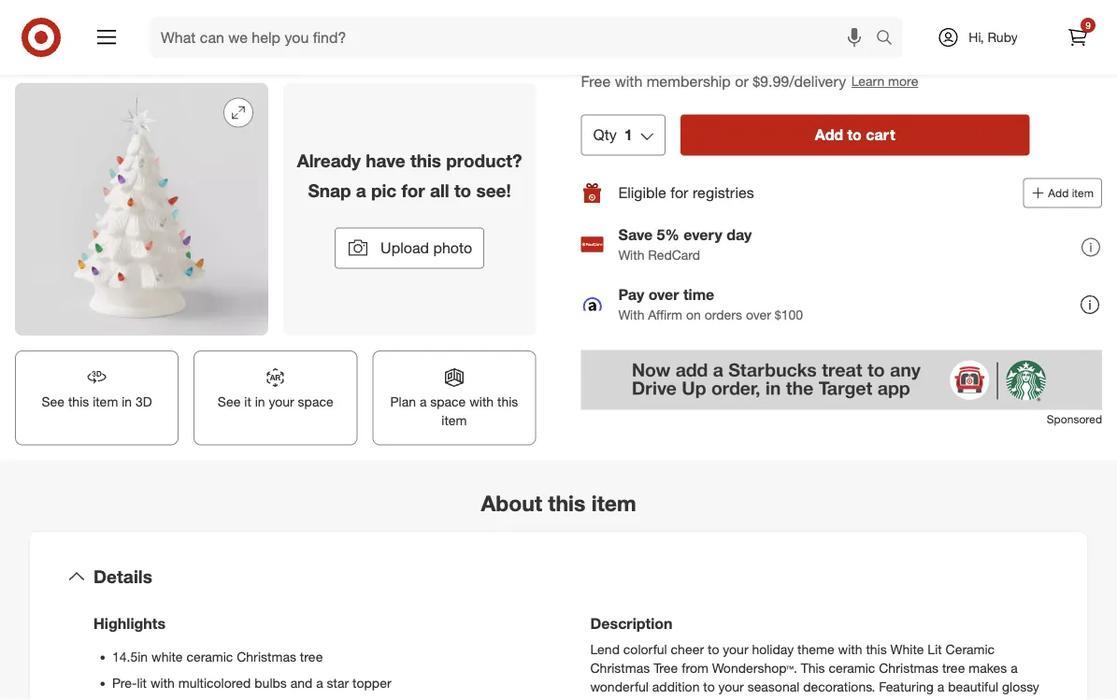 Task type: describe. For each thing, give the bounding box(es) containing it.
redcard
[[648, 247, 700, 263]]

1 vertical spatial your
[[723, 641, 748, 658]]

qty 1
[[593, 126, 633, 144]]

14.5&#34; battery operated lit ceramic christmas tree white - wondershop&#8482;, 1 of 3 image
[[15, 0, 536, 68]]

0 horizontal spatial christmas
[[237, 649, 296, 665]]

change button
[[751, 0, 799, 20]]

add item button
[[1023, 178, 1102, 208]]

add to cart
[[815, 126, 895, 144]]

to 12401
[[581, 0, 640, 19]]

with right theme
[[838, 641, 862, 658]]

eligible for registries
[[618, 184, 754, 202]]

comes
[[726, 697, 765, 700]]

this
[[801, 660, 825, 676]]

a left star on the bottom of page
[[316, 675, 323, 691]]

orders
[[705, 307, 742, 323]]

add for add item
[[1048, 186, 1069, 200]]

beautiful
[[948, 679, 999, 695]]

0 horizontal spatial tree
[[300, 649, 323, 665]]

0 horizontal spatial lit
[[137, 675, 147, 691]]

plan a space with this item
[[390, 394, 518, 428]]

white
[[891, 641, 924, 658]]

12401
[[598, 0, 640, 19]]

a left 'beautiful'
[[937, 679, 944, 695]]

colorful
[[623, 641, 667, 658]]

0 horizontal spatial from
[[644, 0, 675, 19]]

details button
[[45, 547, 1072, 607]]

on
[[686, 307, 701, 323]]

0 horizontal spatial ceramic
[[186, 649, 233, 665]]

a inside plan a space with this item
[[420, 394, 427, 410]]

left
[[628, 51, 649, 69]]

1 space from the left
[[298, 394, 333, 410]]

white inside 'description lend colorful cheer to your holiday theme with this white lit ceramic christmas tree from wondershop™. this ceramic christmas tree makes a wonderful addition to your seasonal decorations. featuring a beautiful glossy white textured finish, it comes pre-lit with numerous multicolored bulbs an'
[[590, 697, 622, 700]]

already have this product? snap a pic for all to see!
[[297, 150, 522, 201]]

cheer
[[671, 641, 704, 658]]

from inside 'description lend colorful cheer to your holiday theme with this white lit ceramic christmas tree from wondershop™. this ceramic christmas tree makes a wonderful addition to your seasonal decorations. featuring a beautiful glossy white textured finish, it comes pre-lit with numerous multicolored bulbs an'
[[682, 660, 709, 676]]

upload
[[381, 239, 429, 257]]

2 vertical spatial your
[[719, 679, 744, 695]]

to inside 'already have this product? snap a pic for all to see!'
[[454, 179, 471, 201]]

hi,
[[969, 29, 984, 45]]

9
[[1086, 19, 1091, 31]]

with shipt only 1 left free with membership or $9.99/delivery learn more
[[581, 29, 918, 90]]

about this item
[[481, 490, 636, 516]]

see this item in 3d
[[42, 394, 152, 410]]

snap
[[308, 179, 351, 201]]

learn more button
[[851, 71, 919, 92]]

about
[[481, 490, 542, 516]]

highlights
[[93, 614, 165, 632]]

decorations.
[[803, 679, 875, 695]]

glossy
[[1002, 679, 1039, 695]]

pay
[[618, 285, 644, 303]]

lend
[[590, 641, 620, 658]]

registries
[[693, 184, 754, 202]]

or
[[735, 72, 749, 90]]

have
[[366, 150, 405, 171]]

$9.99/delivery
[[753, 72, 846, 90]]

add item
[[1048, 186, 1094, 200]]

multicolored inside 'description lend colorful cheer to your holiday theme with this white lit ceramic christmas tree from wondershop™. this ceramic christmas tree makes a wonderful addition to your seasonal decorations. featuring a beautiful glossy white textured finish, it comes pre-lit with numerous multicolored bulbs an'
[[897, 697, 969, 700]]

product?
[[446, 150, 522, 171]]

pre-
[[769, 697, 793, 700]]

add for add to cart
[[815, 126, 843, 144]]

change
[[752, 1, 798, 18]]

see for see it in your space
[[218, 394, 241, 410]]

image gallery element
[[15, 0, 536, 445]]

eligible
[[618, 184, 666, 202]]

this inside 'already have this product? snap a pic for all to see!'
[[410, 150, 441, 171]]

with left shipt
[[822, 29, 850, 47]]

9 link
[[1057, 17, 1098, 58]]

add to cart button
[[680, 114, 1030, 156]]

membership
[[647, 72, 731, 90]]

14.5&#34; battery operated lit ceramic christmas tree white - wondershop&#8482;, 2 of 3 image
[[15, 83, 268, 336]]

space inside plan a space with this item
[[430, 394, 466, 410]]

description
[[590, 614, 673, 632]]

this inside 'description lend colorful cheer to your holiday theme with this white lit ceramic christmas tree from wondershop™. this ceramic christmas tree makes a wonderful addition to your seasonal decorations. featuring a beautiful glossy white textured finish, it comes pre-lit with numerous multicolored bulbs an'
[[866, 641, 887, 658]]

2 in from the left
[[255, 394, 265, 410]]

hi, ruby
[[969, 29, 1018, 45]]

1 in from the left
[[122, 394, 132, 410]]

ceramic inside 'description lend colorful cheer to your holiday theme with this white lit ceramic christmas tree from wondershop™. this ceramic christmas tree makes a wonderful addition to your seasonal decorations. featuring a beautiful glossy white textured finish, it comes pre-lit with numerous multicolored bulbs an'
[[829, 660, 875, 676]]

1 vertical spatial over
[[746, 307, 771, 323]]

see!
[[476, 179, 511, 201]]

featuring
[[879, 679, 934, 695]]

pic
[[371, 179, 397, 201]]

details
[[93, 566, 152, 587]]

from kingston
[[644, 0, 743, 19]]

ceramic
[[946, 641, 995, 658]]

and
[[290, 675, 313, 691]]

finish,
[[678, 697, 711, 700]]

$100
[[775, 307, 803, 323]]

lit inside 'description lend colorful cheer to your holiday theme with this white lit ceramic christmas tree from wondershop™. this ceramic christmas tree makes a wonderful addition to your seasonal decorations. featuring a beautiful glossy white textured finish, it comes pre-lit with numerous multicolored bulbs an'
[[793, 697, 803, 700]]

1 horizontal spatial for
[[671, 184, 688, 202]]

2 horizontal spatial christmas
[[879, 660, 939, 676]]

kingston
[[679, 0, 743, 19]]

photo
[[433, 239, 472, 257]]



Task type: locate. For each thing, give the bounding box(es) containing it.
bulbs left and
[[255, 675, 287, 691]]

1 horizontal spatial it
[[715, 697, 722, 700]]

3d
[[136, 394, 152, 410]]

addition
[[652, 679, 700, 695]]

5%
[[657, 225, 680, 243]]

0 horizontal spatial see
[[42, 394, 65, 410]]

2 see from the left
[[218, 394, 241, 410]]

from right 12401
[[644, 0, 675, 19]]

from
[[644, 0, 675, 19], [682, 660, 709, 676]]

0 vertical spatial with
[[618, 247, 645, 263]]

1 vertical spatial 1
[[624, 126, 633, 144]]

sponsored
[[1047, 412, 1102, 426]]

upload photo
[[381, 239, 472, 257]]

space right plan at left bottom
[[430, 394, 466, 410]]

to up finish,
[[703, 679, 715, 695]]

wondershop™.
[[712, 660, 797, 676]]

0 horizontal spatial add
[[815, 126, 843, 144]]

1 vertical spatial multicolored
[[897, 697, 969, 700]]

christmas up wonderful
[[590, 660, 650, 676]]

0 horizontal spatial it
[[244, 394, 251, 410]]

lit down seasonal
[[793, 697, 803, 700]]

with down pay
[[618, 307, 645, 323]]

1 with from the top
[[618, 247, 645, 263]]

with down save
[[618, 247, 645, 263]]

tree up and
[[300, 649, 323, 665]]

search
[[868, 30, 912, 48]]

1 horizontal spatial add
[[1048, 186, 1069, 200]]

for right the eligible
[[671, 184, 688, 202]]

to left cart
[[847, 126, 862, 144]]

over
[[648, 285, 679, 303], [746, 307, 771, 323]]

1 horizontal spatial in
[[255, 394, 265, 410]]

1 right qty
[[624, 126, 633, 144]]

it inside button
[[244, 394, 251, 410]]

more
[[888, 73, 918, 89]]

bulbs down 'beautiful'
[[973, 697, 1005, 700]]

add
[[815, 126, 843, 144], [1048, 186, 1069, 200]]

item
[[1072, 186, 1094, 200], [93, 394, 118, 410], [442, 412, 467, 428], [592, 490, 636, 516]]

a
[[356, 179, 366, 201], [420, 394, 427, 410], [1011, 660, 1018, 676], [316, 675, 323, 691], [937, 679, 944, 695]]

see right 3d
[[218, 394, 241, 410]]

plan a space with this item button
[[372, 351, 536, 445]]

0 vertical spatial your
[[269, 394, 294, 410]]

0 horizontal spatial over
[[648, 285, 679, 303]]

a left pic
[[356, 179, 366, 201]]

0 vertical spatial multicolored
[[178, 675, 251, 691]]

over left $100 at the right of page
[[746, 307, 771, 323]]

see
[[42, 394, 65, 410], [218, 394, 241, 410]]

over up affirm at top right
[[648, 285, 679, 303]]

1 vertical spatial add
[[1048, 186, 1069, 200]]

your inside button
[[269, 394, 294, 410]]

0 horizontal spatial white
[[151, 649, 183, 665]]

pay over time with affirm on orders over $100
[[618, 285, 803, 323]]

tree
[[654, 660, 678, 676]]

affirm
[[648, 307, 682, 323]]

white right 14.5in
[[151, 649, 183, 665]]

to right cheer
[[708, 641, 719, 658]]

shipt
[[854, 29, 889, 47]]

0 vertical spatial bulbs
[[255, 675, 287, 691]]

2 with from the top
[[618, 307, 645, 323]]

0 horizontal spatial in
[[122, 394, 132, 410]]

tree down 'ceramic'
[[942, 660, 965, 676]]

1 horizontal spatial lit
[[793, 697, 803, 700]]

space
[[298, 394, 333, 410], [430, 394, 466, 410]]

item inside button
[[1072, 186, 1094, 200]]

ruby
[[988, 29, 1018, 45]]

with down left
[[615, 72, 643, 90]]

see left 3d
[[42, 394, 65, 410]]

upload photo button
[[335, 228, 484, 269]]

0 vertical spatial over
[[648, 285, 679, 303]]

with right plan at left bottom
[[469, 394, 494, 410]]

pre-lit with multicolored bulbs and a star topper
[[112, 675, 391, 691]]

star
[[327, 675, 349, 691]]

learn
[[852, 73, 885, 89]]

1 vertical spatial it
[[715, 697, 722, 700]]

14.5in
[[112, 649, 148, 665]]

pre-
[[112, 675, 137, 691]]

lit
[[928, 641, 942, 658]]

to right all
[[454, 179, 471, 201]]

1 horizontal spatial ceramic
[[829, 660, 875, 676]]

a right plan at left bottom
[[420, 394, 427, 410]]

0 horizontal spatial multicolored
[[178, 675, 251, 691]]

a up glossy
[[1011, 660, 1018, 676]]

time
[[683, 285, 715, 303]]

for
[[402, 179, 425, 201], [671, 184, 688, 202]]

to inside "button"
[[847, 126, 862, 144]]

1 vertical spatial lit
[[793, 697, 803, 700]]

advertisement region
[[581, 350, 1102, 410]]

plan
[[390, 394, 416, 410]]

1 inside with shipt only 1 left free with membership or $9.99/delivery learn more
[[616, 51, 624, 69]]

1 horizontal spatial from
[[682, 660, 709, 676]]

see it in your space
[[218, 394, 333, 410]]

makes
[[969, 660, 1007, 676]]

white down wonderful
[[590, 697, 622, 700]]

lit down 14.5in
[[137, 675, 147, 691]]

1 vertical spatial white
[[590, 697, 622, 700]]

christmas up pre-lit with multicolored bulbs and a star topper
[[237, 649, 296, 665]]

see for see this item in 3d
[[42, 394, 65, 410]]

14.5in white ceramic christmas tree
[[112, 649, 323, 665]]

1 horizontal spatial over
[[746, 307, 771, 323]]

1 left left
[[616, 51, 624, 69]]

with right pre-
[[150, 675, 175, 691]]

search button
[[868, 17, 912, 62]]

your
[[269, 394, 294, 410], [723, 641, 748, 658], [719, 679, 744, 695]]

1 see from the left
[[42, 394, 65, 410]]

tree
[[300, 649, 323, 665], [942, 660, 965, 676]]

holiday
[[752, 641, 794, 658]]

with down the decorations.
[[807, 697, 831, 700]]

for left all
[[402, 179, 425, 201]]

0 vertical spatial lit
[[137, 675, 147, 691]]

with inside plan a space with this item
[[469, 394, 494, 410]]

it inside 'description lend colorful cheer to your holiday theme with this white lit ceramic christmas tree from wondershop™. this ceramic christmas tree makes a wonderful addition to your seasonal decorations. featuring a beautiful glossy white textured finish, it comes pre-lit with numerous multicolored bulbs an'
[[715, 697, 722, 700]]

1 horizontal spatial multicolored
[[897, 697, 969, 700]]

see it in your space button
[[194, 351, 357, 445]]

topper
[[353, 675, 391, 691]]

multicolored
[[178, 675, 251, 691], [897, 697, 969, 700]]

space left plan at left bottom
[[298, 394, 333, 410]]

add inside "button"
[[815, 126, 843, 144]]

seasonal
[[748, 679, 800, 695]]

1 horizontal spatial space
[[430, 394, 466, 410]]

all
[[430, 179, 449, 201]]

this inside plan a space with this item
[[497, 394, 518, 410]]

2 space from the left
[[430, 394, 466, 410]]

christmas down 'white'
[[879, 660, 939, 676]]

with inside pay over time with affirm on orders over $100
[[618, 307, 645, 323]]

it
[[244, 394, 251, 410], [715, 697, 722, 700]]

a inside 'already have this product? snap a pic for all to see!'
[[356, 179, 366, 201]]

1 horizontal spatial see
[[218, 394, 241, 410]]

ceramic up the decorations.
[[829, 660, 875, 676]]

save
[[618, 225, 653, 243]]

from down cheer
[[682, 660, 709, 676]]

0 horizontal spatial bulbs
[[255, 675, 287, 691]]

with
[[618, 247, 645, 263], [618, 307, 645, 323]]

1 vertical spatial bulbs
[[973, 697, 1005, 700]]

item inside plan a space with this item
[[442, 412, 467, 428]]

multicolored down 'featuring'
[[897, 697, 969, 700]]

1 horizontal spatial christmas
[[590, 660, 650, 676]]

1 horizontal spatial white
[[590, 697, 622, 700]]

description lend colorful cheer to your holiday theme with this white lit ceramic christmas tree from wondershop™. this ceramic christmas tree makes a wonderful addition to your seasonal decorations. featuring a beautiful glossy white textured finish, it comes pre-lit with numerous multicolored bulbs an
[[590, 614, 1055, 700]]

0 vertical spatial from
[[644, 0, 675, 19]]

ceramic up pre-lit with multicolored bulbs and a star topper
[[186, 649, 233, 665]]

already
[[297, 150, 361, 171]]

free
[[581, 72, 611, 90]]

day
[[727, 225, 752, 243]]

0 horizontal spatial space
[[298, 394, 333, 410]]

bulbs inside 'description lend colorful cheer to your holiday theme with this white lit ceramic christmas tree from wondershop™. this ceramic christmas tree makes a wonderful addition to your seasonal decorations. featuring a beautiful glossy white textured finish, it comes pre-lit with numerous multicolored bulbs an'
[[973, 697, 1005, 700]]

numerous
[[834, 697, 893, 700]]

to left 12401
[[581, 0, 594, 19]]

multicolored down 14.5in white ceramic christmas tree
[[178, 675, 251, 691]]

christmas
[[237, 649, 296, 665], [590, 660, 650, 676], [879, 660, 939, 676]]

tree inside 'description lend colorful cheer to your holiday theme with this white lit ceramic christmas tree from wondershop™. this ceramic christmas tree makes a wonderful addition to your seasonal decorations. featuring a beautiful glossy white textured finish, it comes pre-lit with numerous multicolored bulbs an'
[[942, 660, 965, 676]]

0 vertical spatial 1
[[616, 51, 624, 69]]

1 vertical spatial from
[[682, 660, 709, 676]]

for inside 'already have this product? snap a pic for all to see!'
[[402, 179, 425, 201]]

qty
[[593, 126, 617, 144]]

0 vertical spatial add
[[815, 126, 843, 144]]

1 horizontal spatial bulbs
[[973, 697, 1005, 700]]

textured
[[625, 697, 674, 700]]

1 vertical spatial with
[[618, 307, 645, 323]]

add inside button
[[1048, 186, 1069, 200]]

1 horizontal spatial tree
[[942, 660, 965, 676]]

with inside save 5% every day with redcard
[[618, 247, 645, 263]]

0 vertical spatial white
[[151, 649, 183, 665]]

every
[[684, 225, 722, 243]]

white
[[151, 649, 183, 665], [590, 697, 622, 700]]

save 5% every day with redcard
[[618, 225, 752, 263]]

wonderful
[[590, 679, 649, 695]]

What can we help you find? suggestions appear below search field
[[150, 17, 881, 58]]

0 horizontal spatial for
[[402, 179, 425, 201]]

lit
[[137, 675, 147, 691], [793, 697, 803, 700]]

cart
[[866, 126, 895, 144]]

0 vertical spatial it
[[244, 394, 251, 410]]



Task type: vqa. For each thing, say whether or not it's contained in the screenshot.
the When
no



